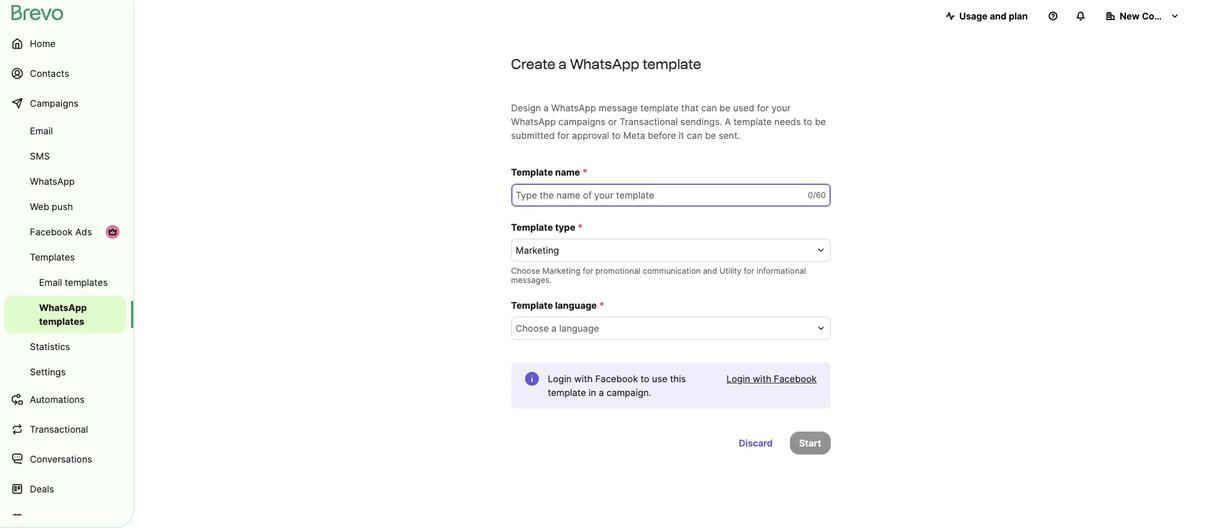 Task type: vqa. For each thing, say whether or not it's contained in the screenshot.
Conversations "LINK"
yes



Task type: describe. For each thing, give the bounding box(es) containing it.
login with facebook
[[726, 373, 817, 385]]

to inside "login with facebook to use this template in a campaign."
[[641, 373, 649, 385]]

templates
[[30, 252, 75, 263]]

design a whatsapp message template that can be used for your whatsapp campaigns or transactional sendings. a template needs to be submitted for approval to meta before it can be sent.
[[511, 102, 826, 141]]

message
[[599, 102, 638, 114]]

usage
[[959, 10, 988, 22]]

that
[[681, 102, 699, 114]]

discard
[[739, 438, 773, 449]]

utility
[[720, 266, 742, 276]]

a for create
[[559, 56, 567, 72]]

facebook for login with facebook
[[774, 373, 817, 385]]

plan
[[1009, 10, 1028, 22]]

template for template language
[[511, 300, 553, 311]]

conversations
[[30, 454, 92, 465]]

marketing inside popup button
[[516, 245, 559, 256]]

or
[[608, 116, 617, 128]]

0 vertical spatial can
[[701, 102, 717, 114]]

web push link
[[5, 195, 126, 218]]

web push
[[30, 201, 73, 213]]

deals
[[30, 484, 54, 495]]

0 / 60
[[808, 190, 826, 200]]

template up that
[[642, 56, 701, 72]]

home
[[30, 38, 56, 49]]

whatsapp link
[[5, 170, 126, 193]]

sendings.
[[680, 116, 722, 128]]

whatsapp templates
[[39, 302, 87, 327]]

template name *
[[511, 167, 588, 178]]

a inside "login with facebook to use this template in a campaign."
[[599, 387, 604, 399]]

conversations link
[[5, 446, 126, 473]]

login for login with facebook to use this template in a campaign.
[[548, 373, 572, 385]]

* for template name *
[[582, 167, 588, 178]]

email templates
[[39, 277, 108, 288]]

whatsapp up campaigns on the top of page
[[551, 102, 596, 114]]

a for design
[[544, 102, 549, 114]]

use
[[652, 373, 668, 385]]

and inside choose marketing for promotional communication and utility for informational messages.
[[703, 266, 717, 276]]

sms
[[30, 151, 50, 162]]

new company
[[1120, 10, 1184, 22]]

meetings link
[[5, 506, 126, 529]]

deals link
[[5, 476, 126, 503]]

none field inside choose a language popup button
[[516, 322, 812, 336]]

start
[[799, 438, 821, 449]]

new
[[1120, 10, 1140, 22]]

whatsapp up message on the top of page
[[570, 56, 639, 72]]

a
[[725, 116, 731, 128]]

for down campaigns on the top of page
[[557, 130, 569, 141]]

template for template type
[[511, 222, 553, 233]]

approval
[[572, 130, 609, 141]]

contacts link
[[5, 60, 126, 87]]

campaign.
[[607, 387, 651, 399]]

templates for whatsapp templates
[[39, 316, 84, 327]]

marketing button
[[511, 239, 831, 262]]

whatsapp templates link
[[5, 296, 126, 333]]

choose for choose marketing for promotional communication and utility for informational messages.
[[511, 266, 540, 276]]

transactional inside design a whatsapp message template that can be used for your whatsapp campaigns or transactional sendings. a template needs to be submitted for approval to meta before it can be sent.
[[620, 116, 678, 128]]

ads
[[75, 226, 92, 238]]

with for login with facebook to use this template in a campaign.
[[574, 373, 593, 385]]

campaigns
[[558, 116, 606, 128]]

web
[[30, 201, 49, 213]]

it
[[679, 130, 684, 141]]

sent.
[[719, 130, 740, 141]]

sms link
[[5, 145, 126, 168]]

informational
[[757, 266, 806, 276]]

with for login with facebook
[[753, 373, 771, 385]]

and inside button
[[990, 10, 1007, 22]]

new company button
[[1097, 5, 1189, 28]]

0 vertical spatial language
[[555, 300, 597, 311]]

campaigns link
[[5, 90, 126, 117]]

statistics
[[30, 341, 70, 353]]

usage and plan button
[[936, 5, 1037, 28]]

alert containing login with facebook to use this template in a campaign.
[[511, 363, 831, 409]]

email templates link
[[5, 271, 126, 294]]

/
[[813, 190, 816, 200]]

template type *
[[511, 222, 583, 233]]

email link
[[5, 120, 126, 142]]

for left promotional
[[583, 266, 593, 276]]

design
[[511, 102, 541, 114]]

0
[[808, 190, 813, 200]]

login for login with facebook
[[726, 373, 750, 385]]

facebook ads link
[[5, 221, 126, 244]]

* for template language *
[[599, 300, 604, 311]]

left___rvooi image
[[108, 228, 117, 237]]

campaigns
[[30, 98, 78, 109]]



Task type: locate. For each thing, give the bounding box(es) containing it.
2 vertical spatial to
[[641, 373, 649, 385]]

a right design
[[544, 102, 549, 114]]

facebook inside "login with facebook to use this template in a campaign."
[[595, 373, 638, 385]]

before
[[648, 130, 676, 141]]

0 vertical spatial be
[[720, 102, 731, 114]]

email down templates in the top left of the page
[[39, 277, 62, 288]]

0 vertical spatial transactional
[[620, 116, 678, 128]]

1 horizontal spatial with
[[753, 373, 771, 385]]

type
[[555, 222, 575, 233]]

choose
[[511, 266, 540, 276], [516, 323, 549, 334]]

2 template from the top
[[511, 222, 553, 233]]

1 vertical spatial templates
[[39, 316, 84, 327]]

1 vertical spatial template
[[511, 222, 553, 233]]

2 vertical spatial *
[[599, 300, 604, 311]]

choose inside popup button
[[516, 323, 549, 334]]

can
[[701, 102, 717, 114], [687, 130, 702, 141]]

choose a language button
[[511, 317, 831, 340]]

choose down template language *
[[516, 323, 549, 334]]

push
[[52, 201, 73, 213]]

2 vertical spatial be
[[705, 130, 716, 141]]

whatsapp up submitted
[[511, 116, 556, 128]]

template left name
[[511, 167, 553, 178]]

3 template from the top
[[511, 300, 553, 311]]

transactional
[[620, 116, 678, 128], [30, 424, 88, 436]]

automations link
[[5, 386, 126, 414]]

template down messages.
[[511, 300, 553, 311]]

0 horizontal spatial transactional
[[30, 424, 88, 436]]

template up before
[[640, 102, 679, 114]]

templates inside "whatsapp templates"
[[39, 316, 84, 327]]

1 horizontal spatial login
[[726, 373, 750, 385]]

template
[[642, 56, 701, 72], [640, 102, 679, 114], [734, 116, 772, 128], [548, 387, 586, 399]]

1 vertical spatial language
[[559, 323, 599, 334]]

communication
[[643, 266, 701, 276]]

1 vertical spatial be
[[815, 116, 826, 128]]

alert
[[511, 363, 831, 409]]

this
[[670, 373, 686, 385]]

0 vertical spatial template
[[511, 167, 553, 178]]

1 vertical spatial email
[[39, 277, 62, 288]]

and left plan
[[990, 10, 1007, 22]]

template left type
[[511, 222, 553, 233]]

with inside "login with facebook to use this template in a campaign."
[[574, 373, 593, 385]]

language inside popup button
[[559, 323, 599, 334]]

templates for email templates
[[65, 277, 108, 288]]

email
[[30, 125, 53, 137], [39, 277, 62, 288]]

email up the sms
[[30, 125, 53, 137]]

0 vertical spatial to
[[804, 116, 812, 128]]

0 vertical spatial and
[[990, 10, 1007, 22]]

language
[[555, 300, 597, 311], [559, 323, 599, 334]]

0 horizontal spatial facebook
[[30, 226, 73, 238]]

be
[[720, 102, 731, 114], [815, 116, 826, 128], [705, 130, 716, 141]]

settings
[[30, 367, 66, 378]]

transactional up before
[[620, 116, 678, 128]]

template language *
[[511, 300, 604, 311]]

email inside email templates link
[[39, 277, 62, 288]]

1 horizontal spatial and
[[990, 10, 1007, 22]]

start button
[[790, 432, 831, 455]]

template
[[511, 167, 553, 178], [511, 222, 553, 233], [511, 300, 553, 311]]

your
[[772, 102, 791, 114]]

login with facebook to use this template in a campaign.
[[548, 373, 686, 399]]

1 template from the top
[[511, 167, 553, 178]]

messages.
[[511, 275, 552, 285]]

name
[[555, 167, 580, 178]]

be up the a
[[720, 102, 731, 114]]

meetings
[[30, 514, 70, 525]]

templates down templates link
[[65, 277, 108, 288]]

0 horizontal spatial and
[[703, 266, 717, 276]]

for right utility
[[744, 266, 754, 276]]

* right type
[[578, 222, 583, 233]]

0 vertical spatial templates
[[65, 277, 108, 288]]

2 login from the left
[[726, 373, 750, 385]]

2 with from the left
[[753, 373, 771, 385]]

be right the needs
[[815, 116, 826, 128]]

a right create
[[559, 56, 567, 72]]

2 vertical spatial template
[[511, 300, 553, 311]]

* for template type *
[[578, 222, 583, 233]]

Type the name of your template text field
[[511, 184, 831, 207]]

email inside email link
[[30, 125, 53, 137]]

2 horizontal spatial facebook
[[774, 373, 817, 385]]

facebook for login with facebook to use this template in a campaign.
[[595, 373, 638, 385]]

1 horizontal spatial transactional
[[620, 116, 678, 128]]

to right the needs
[[804, 116, 812, 128]]

login inside "login with facebook to use this template in a campaign."
[[548, 373, 572, 385]]

to left use
[[641, 373, 649, 385]]

in
[[589, 387, 596, 399]]

1 horizontal spatial be
[[720, 102, 731, 114]]

0 vertical spatial *
[[582, 167, 588, 178]]

facebook
[[30, 226, 73, 238], [595, 373, 638, 385], [774, 373, 817, 385]]

0 horizontal spatial be
[[705, 130, 716, 141]]

a for choose
[[551, 323, 557, 334]]

choose inside choose marketing for promotional communication and utility for informational messages.
[[511, 266, 540, 276]]

1 vertical spatial choose
[[516, 323, 549, 334]]

login
[[548, 373, 572, 385], [726, 373, 750, 385]]

login with facebook link
[[726, 372, 817, 386]]

1 with from the left
[[574, 373, 593, 385]]

for left your
[[757, 102, 769, 114]]

templates link
[[5, 246, 126, 269]]

1 vertical spatial to
[[612, 130, 621, 141]]

usage and plan
[[959, 10, 1028, 22]]

whatsapp
[[570, 56, 639, 72], [551, 102, 596, 114], [511, 116, 556, 128], [30, 176, 75, 187], [39, 302, 87, 314]]

1 vertical spatial marketing
[[542, 266, 580, 276]]

language up choose a language
[[555, 300, 597, 311]]

a inside design a whatsapp message template that can be used for your whatsapp campaigns or transactional sendings. a template needs to be submitted for approval to meta before it can be sent.
[[544, 102, 549, 114]]

and left utility
[[703, 266, 717, 276]]

facebook ads
[[30, 226, 92, 238]]

a
[[559, 56, 567, 72], [544, 102, 549, 114], [551, 323, 557, 334], [599, 387, 604, 399]]

a inside popup button
[[551, 323, 557, 334]]

template left in
[[548, 387, 586, 399]]

template inside "login with facebook to use this template in a campaign."
[[548, 387, 586, 399]]

choose a language
[[516, 323, 599, 334]]

whatsapp up "web push"
[[30, 176, 75, 187]]

used
[[733, 102, 754, 114]]

0 horizontal spatial with
[[574, 373, 593, 385]]

can up "sendings."
[[701, 102, 717, 114]]

* down promotional
[[599, 300, 604, 311]]

home link
[[5, 30, 126, 57]]

marketing up template language *
[[542, 266, 580, 276]]

contacts
[[30, 68, 69, 79]]

for
[[757, 102, 769, 114], [557, 130, 569, 141], [583, 266, 593, 276], [744, 266, 754, 276]]

marketing inside choose marketing for promotional communication and utility for informational messages.
[[542, 266, 580, 276]]

be down "sendings."
[[705, 130, 716, 141]]

discard button
[[730, 432, 782, 455]]

email for email
[[30, 125, 53, 137]]

60
[[816, 190, 826, 200]]

a down template language *
[[551, 323, 557, 334]]

submitted
[[511, 130, 555, 141]]

templates up the statistics link
[[39, 316, 84, 327]]

and
[[990, 10, 1007, 22], [703, 266, 717, 276]]

template for template name
[[511, 167, 553, 178]]

0 horizontal spatial login
[[548, 373, 572, 385]]

template down used at top right
[[734, 116, 772, 128]]

templates
[[65, 277, 108, 288], [39, 316, 84, 327]]

None field
[[516, 322, 812, 336]]

0 vertical spatial marketing
[[516, 245, 559, 256]]

transactional link
[[5, 416, 126, 444]]

email for email templates
[[39, 277, 62, 288]]

automations
[[30, 394, 85, 406]]

create a whatsapp template
[[511, 56, 701, 72]]

0 horizontal spatial to
[[612, 130, 621, 141]]

* right name
[[582, 167, 588, 178]]

1 vertical spatial and
[[703, 266, 717, 276]]

needs
[[774, 116, 801, 128]]

to down or on the top right of the page
[[612, 130, 621, 141]]

2 horizontal spatial to
[[804, 116, 812, 128]]

choose for choose a language
[[516, 323, 549, 334]]

company
[[1142, 10, 1184, 22]]

*
[[582, 167, 588, 178], [578, 222, 583, 233], [599, 300, 604, 311]]

meta
[[623, 130, 645, 141]]

language down template language *
[[559, 323, 599, 334]]

1 horizontal spatial to
[[641, 373, 649, 385]]

transactional down automations
[[30, 424, 88, 436]]

create
[[511, 56, 555, 72]]

to
[[804, 116, 812, 128], [612, 130, 621, 141], [641, 373, 649, 385]]

1 login from the left
[[548, 373, 572, 385]]

statistics link
[[5, 336, 126, 359]]

0 vertical spatial choose
[[511, 266, 540, 276]]

whatsapp down email templates link on the bottom left of the page
[[39, 302, 87, 314]]

with inside login with facebook link
[[753, 373, 771, 385]]

choose up template language *
[[511, 266, 540, 276]]

settings link
[[5, 361, 126, 384]]

1 vertical spatial transactional
[[30, 424, 88, 436]]

login inside login with facebook link
[[726, 373, 750, 385]]

can right it
[[687, 130, 702, 141]]

0 vertical spatial email
[[30, 125, 53, 137]]

2 horizontal spatial be
[[815, 116, 826, 128]]

marketing down template type *
[[516, 245, 559, 256]]

1 vertical spatial can
[[687, 130, 702, 141]]

1 horizontal spatial facebook
[[595, 373, 638, 385]]

a right in
[[599, 387, 604, 399]]

1 vertical spatial *
[[578, 222, 583, 233]]

choose marketing for promotional communication and utility for informational messages.
[[511, 266, 806, 285]]

promotional
[[595, 266, 641, 276]]



